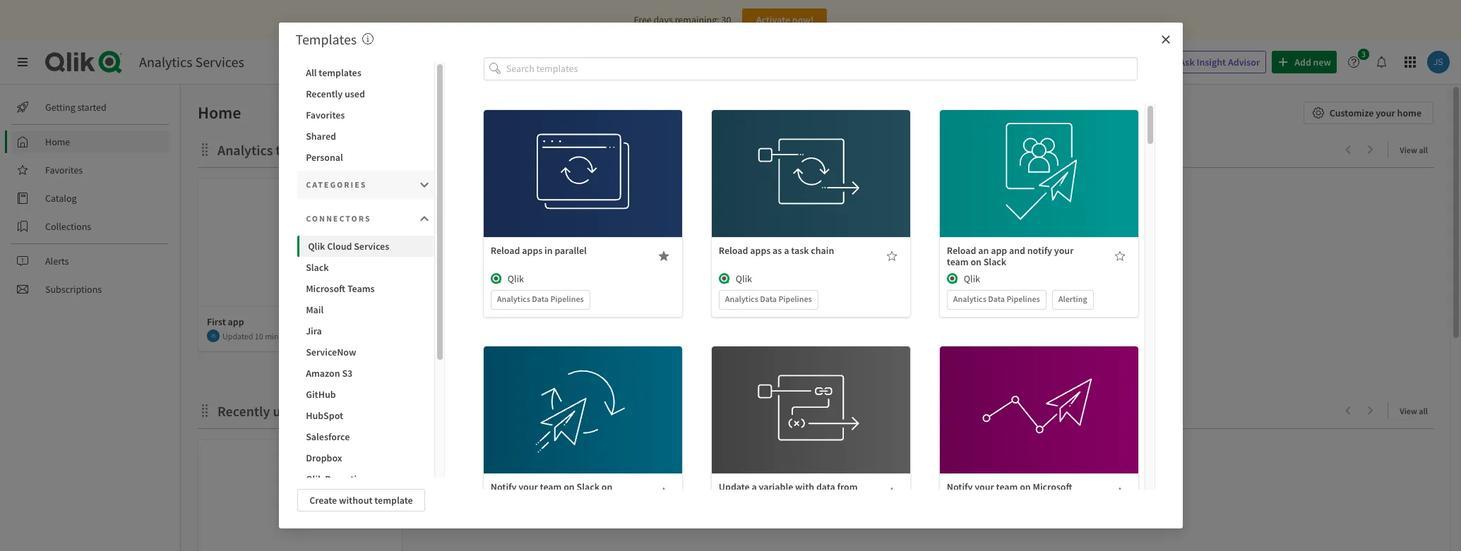 Task type: vqa. For each thing, say whether or not it's contained in the screenshot.
the right Favorites
yes



Task type: describe. For each thing, give the bounding box(es) containing it.
template for update a variable with data from a url
[[801, 388, 839, 401]]

notify your team on slack on app reload finished webhook
[[491, 481, 614, 505]]

home main content
[[175, 85, 1462, 552]]

alerts
[[45, 255, 69, 268]]

started
[[77, 101, 107, 114]]

from
[[838, 481, 858, 494]]

3 data from the left
[[989, 294, 1006, 304]]

with
[[796, 481, 815, 494]]

measure
[[1024, 492, 1061, 505]]

pipelines for parallel
[[551, 294, 584, 304]]

remove from favorites image
[[658, 251, 670, 262]]

reload for reload apps as a task chain
[[719, 244, 749, 257]]

salesforce button
[[298, 427, 435, 448]]

activate now! link
[[743, 8, 828, 31]]

template for reload apps in parallel
[[573, 152, 611, 164]]

microsoft teams
[[306, 283, 375, 295]]

amazon s3
[[306, 367, 353, 380]]

notify for based
[[947, 481, 973, 494]]

jira button
[[298, 321, 435, 342]]

qlik for reload an app and notify your team on slack
[[964, 272, 981, 285]]

first
[[207, 316, 226, 329]]

team for notify your team on microsoft teams based on a measure
[[997, 481, 1019, 494]]

your for notify your team on microsoft teams based on a measure
[[975, 481, 995, 494]]

reload an app and notify your team on slack
[[947, 244, 1074, 268]]

add to favorites image for your
[[1115, 251, 1126, 262]]

your inside reload an app and notify your team on slack
[[1055, 244, 1074, 257]]

amazon s3 button
[[298, 363, 435, 384]]

qlik inside button
[[308, 240, 325, 253]]

qlik image for reload apps in parallel
[[491, 273, 502, 285]]

variable
[[759, 481, 794, 494]]

app inside reload an app and notify your team on slack
[[991, 244, 1008, 257]]

subscriptions
[[45, 283, 102, 296]]

hubspot
[[306, 410, 343, 423]]

used inside home main content
[[273, 403, 302, 420]]

collections
[[45, 220, 91, 233]]

s3
[[342, 367, 353, 380]]

details for notify your team on microsoft teams based on a measure
[[1025, 419, 1054, 432]]

details for reload apps as a task chain
[[797, 183, 826, 195]]

qlik cloud services
[[308, 240, 390, 253]]

first app
[[207, 316, 244, 329]]

webhook
[[575, 492, 614, 505]]

ask insight advisor
[[1180, 56, 1261, 69]]

dropbox button
[[298, 448, 435, 469]]

favorites button
[[298, 105, 435, 126]]

customize your home
[[1330, 107, 1422, 119]]

use for notify your team on microsoft teams based on a measure
[[1012, 388, 1027, 401]]

a inside notify your team on microsoft teams based on a measure
[[1017, 492, 1022, 505]]

notify for app
[[491, 481, 517, 494]]

catalog link
[[11, 187, 170, 210]]

a left url
[[719, 492, 724, 505]]

dropbox
[[306, 452, 342, 465]]

servicenow button
[[298, 342, 435, 363]]

update a variable with data from a url
[[719, 481, 858, 505]]

used inside button
[[345, 88, 365, 100]]

add to favorites image
[[1115, 487, 1126, 499]]

customize your home button
[[1304, 102, 1434, 124]]

templates
[[319, 66, 362, 79]]

slack inside the notify your team on slack on app reload finished webhook
[[577, 481, 600, 494]]

searchbar element
[[901, 51, 1148, 74]]

create
[[310, 495, 337, 507]]

to
[[276, 141, 288, 159]]

recently inside home main content
[[218, 403, 270, 420]]

notify
[[1028, 244, 1053, 257]]

data for as
[[760, 294, 777, 304]]

details for notify your team on slack on app reload finished webhook
[[569, 419, 598, 432]]

jira
[[306, 325, 322, 338]]

use template button for update a variable with data from a url
[[767, 383, 856, 406]]

template for notify your team on microsoft teams based on a measure
[[1029, 388, 1068, 401]]

use template button for notify your team on microsoft teams based on a measure
[[995, 383, 1084, 406]]

use for update a variable with data from a url
[[783, 388, 799, 401]]

use template for reload apps in parallel
[[555, 152, 611, 164]]

details for reload an app and notify your team on slack
[[1025, 183, 1054, 195]]

all for recently used
[[1420, 406, 1429, 417]]

view all for analytics to explore
[[1401, 145, 1429, 155]]

teams inside notify your team on microsoft teams based on a measure
[[947, 492, 975, 505]]

github button
[[298, 384, 435, 406]]

3 analytics data pipelines from the left
[[954, 294, 1041, 304]]

app inside home main content
[[228, 316, 244, 329]]

a right as
[[784, 244, 790, 257]]

free
[[634, 13, 652, 26]]

jacob simon image
[[207, 330, 220, 343]]

use template button for notify your team on slack on app reload finished webhook
[[539, 383, 627, 406]]

qlik reporting button
[[298, 469, 435, 490]]

template for notify your team on slack on app reload finished webhook
[[573, 388, 611, 401]]

ask insight advisor button
[[1157, 51, 1267, 73]]

ask
[[1180, 56, 1195, 69]]

based
[[977, 492, 1002, 505]]

templates are pre-built automations that help you automate common business workflows. get started by selecting one of the pre-built templates or choose the blank canvas to build an automation from scratch. image
[[363, 33, 374, 45]]

qlik for reload apps in parallel
[[508, 272, 524, 285]]

reload for reload apps in parallel
[[491, 244, 520, 257]]

microsoft teams button
[[298, 278, 435, 300]]

analytics data pipelines for as
[[726, 294, 812, 304]]

view for analytics to explore
[[1401, 145, 1418, 155]]

use for reload apps in parallel
[[555, 152, 571, 164]]

free days remaining: 30
[[634, 13, 732, 26]]

reporting
[[325, 473, 367, 486]]

details for update a variable with data from a url
[[797, 419, 826, 432]]

subscriptions link
[[11, 278, 170, 301]]

details button for notify your team on microsoft teams based on a measure
[[995, 415, 1084, 437]]

favorites inside button
[[306, 109, 345, 122]]

10
[[255, 331, 263, 342]]

use template for reload apps as a task chain
[[783, 152, 839, 164]]

apps for as
[[751, 244, 771, 257]]

use template for reload an app and notify your team on slack
[[1012, 152, 1068, 164]]

home
[[1398, 107, 1422, 119]]

task
[[792, 244, 809, 257]]

an
[[979, 244, 990, 257]]

reload
[[509, 492, 536, 505]]

30
[[722, 13, 732, 26]]

add to favorites image for chain
[[887, 251, 898, 262]]

ago
[[296, 331, 309, 342]]

personal element
[[289, 295, 312, 318]]

update
[[719, 481, 750, 494]]

recently used inside home main content
[[218, 403, 302, 420]]

team for notify your team on slack on app reload finished webhook
[[540, 481, 562, 494]]

reload apps as a task chain
[[719, 244, 835, 257]]

remaining:
[[675, 13, 720, 26]]

services inside button
[[354, 240, 390, 253]]

shared
[[306, 130, 336, 143]]

templates
[[296, 30, 357, 48]]

github
[[306, 389, 336, 401]]

recently used link
[[218, 403, 308, 420]]

home inside 'link'
[[45, 136, 70, 148]]

notify your team on microsoft teams based on a measure
[[947, 481, 1073, 505]]

microsoft inside button
[[306, 283, 346, 295]]

alerts link
[[11, 250, 170, 273]]

view all link for analytics to explore
[[1401, 141, 1434, 158]]

qlik for reload apps as a task chain
[[736, 272, 753, 285]]

Search text field
[[924, 51, 1148, 74]]

url
[[726, 492, 744, 505]]



Task type: locate. For each thing, give the bounding box(es) containing it.
slack inside button
[[306, 261, 329, 274]]

2 horizontal spatial data
[[989, 294, 1006, 304]]

catalog
[[45, 192, 77, 205]]

0 horizontal spatial app
[[228, 316, 244, 329]]

qlik image
[[491, 273, 502, 285], [719, 273, 731, 285], [947, 273, 959, 285]]

qlik image down the reload apps as a task chain
[[719, 273, 731, 285]]

2 qlik image from the left
[[719, 273, 731, 285]]

0 horizontal spatial home
[[45, 136, 70, 148]]

Search templates text field
[[507, 57, 1138, 80]]

create without template
[[310, 495, 413, 507]]

your left measure
[[975, 481, 995, 494]]

1 horizontal spatial teams
[[947, 492, 975, 505]]

reload left the an
[[947, 244, 977, 257]]

0 vertical spatial teams
[[348, 283, 375, 295]]

categories button
[[298, 171, 435, 199]]

0 horizontal spatial pipelines
[[551, 294, 584, 304]]

details button for reload apps in parallel
[[539, 178, 627, 200]]

0 vertical spatial home
[[198, 102, 241, 124]]

1 analytics data pipelines from the left
[[497, 294, 584, 304]]

0 vertical spatial recently
[[306, 88, 343, 100]]

close image
[[1161, 34, 1172, 45]]

team
[[947, 256, 969, 268], [540, 481, 562, 494], [997, 481, 1019, 494]]

alerting
[[1059, 294, 1088, 304]]

updated
[[223, 331, 253, 342]]

view all link
[[1401, 141, 1434, 158], [1401, 402, 1434, 420]]

data down reload apps in parallel
[[532, 294, 549, 304]]

used down all templates button
[[345, 88, 365, 100]]

pipelines for a
[[779, 294, 812, 304]]

1 horizontal spatial apps
[[751, 244, 771, 257]]

analytics services element
[[139, 53, 244, 71]]

1 view all from the top
[[1401, 145, 1429, 155]]

add to favorites image
[[887, 251, 898, 262], [1115, 251, 1126, 262], [658, 487, 670, 499], [887, 487, 898, 499]]

team inside notify your team on microsoft teams based on a measure
[[997, 481, 1019, 494]]

apps left in
[[522, 244, 543, 257]]

now!
[[793, 13, 814, 26]]

personal
[[306, 151, 343, 164]]

connectors button
[[298, 205, 435, 233]]

app left the reload
[[491, 492, 507, 505]]

1 notify from the left
[[491, 481, 517, 494]]

your left home
[[1377, 107, 1396, 119]]

reload inside reload an app and notify your team on slack
[[947, 244, 977, 257]]

2 horizontal spatial pipelines
[[1007, 294, 1041, 304]]

1 vertical spatial services
[[354, 240, 390, 253]]

3 reload from the left
[[947, 244, 977, 257]]

salesforce
[[306, 431, 350, 444]]

details button
[[539, 178, 627, 200], [767, 178, 856, 200], [995, 178, 1084, 200], [539, 415, 627, 437], [767, 415, 856, 437], [995, 415, 1084, 437]]

0 horizontal spatial analytics data pipelines
[[497, 294, 584, 304]]

1 reload from the left
[[491, 244, 520, 257]]

slack inside reload an app and notify your team on slack
[[984, 256, 1007, 268]]

jacob simon element
[[207, 330, 220, 343]]

explore
[[291, 141, 337, 159]]

0 vertical spatial microsoft
[[306, 283, 346, 295]]

use template button for reload an app and notify your team on slack
[[995, 147, 1084, 169]]

1 horizontal spatial home
[[198, 102, 241, 124]]

qlik down reload apps in parallel
[[508, 272, 524, 285]]

pipelines down task
[[779, 294, 812, 304]]

0 vertical spatial view all link
[[1401, 141, 1434, 158]]

1 vertical spatial home
[[45, 136, 70, 148]]

3 pipelines from the left
[[1007, 294, 1041, 304]]

2 vertical spatial app
[[491, 492, 507, 505]]

1 horizontal spatial used
[[345, 88, 365, 100]]

0 horizontal spatial slack
[[306, 261, 329, 274]]

hubspot button
[[298, 406, 435, 427]]

2 data from the left
[[760, 294, 777, 304]]

1 pipelines from the left
[[551, 294, 584, 304]]

2 view all link from the top
[[1401, 402, 1434, 420]]

use template button for reload apps in parallel
[[539, 147, 627, 169]]

slack down cloud
[[306, 261, 329, 274]]

on
[[971, 256, 982, 268], [564, 481, 575, 494], [602, 481, 613, 494], [1020, 481, 1031, 494], [1004, 492, 1015, 505]]

use template for notify your team on slack on app reload finished webhook
[[555, 388, 611, 401]]

add to favorites image for from
[[887, 487, 898, 499]]

2 analytics data pipelines from the left
[[726, 294, 812, 304]]

personal button
[[298, 147, 435, 168]]

use template button
[[539, 147, 627, 169], [767, 147, 856, 169], [995, 147, 1084, 169], [539, 383, 627, 406], [767, 383, 856, 406], [995, 383, 1084, 406]]

activate
[[757, 13, 791, 26]]

shared button
[[298, 126, 435, 147]]

without
[[339, 495, 373, 507]]

updated 10 minutes ago
[[223, 331, 309, 342]]

2 move collection image from the top
[[198, 404, 212, 418]]

notify left based
[[947, 481, 973, 494]]

activate now!
[[757, 13, 814, 26]]

your inside notify your team on microsoft teams based on a measure
[[975, 481, 995, 494]]

1 apps from the left
[[522, 244, 543, 257]]

0 vertical spatial all
[[1420, 145, 1429, 155]]

your inside the notify your team on slack on app reload finished webhook
[[519, 481, 538, 494]]

1 vertical spatial microsoft
[[1033, 481, 1073, 494]]

1 all from the top
[[1420, 145, 1429, 155]]

recently used button
[[298, 83, 435, 105]]

0 horizontal spatial notify
[[491, 481, 517, 494]]

your left finished
[[519, 481, 538, 494]]

0 vertical spatial view all
[[1401, 145, 1429, 155]]

0 vertical spatial services
[[195, 53, 244, 71]]

1 horizontal spatial data
[[760, 294, 777, 304]]

1 vertical spatial move collection image
[[198, 404, 212, 418]]

qlik
[[308, 240, 325, 253], [508, 272, 524, 285], [736, 272, 753, 285], [964, 272, 981, 285], [306, 473, 323, 486]]

microsoft right based
[[1033, 481, 1073, 494]]

favorites up catalog
[[45, 164, 83, 177]]

qlik up create
[[306, 473, 323, 486]]

amazon
[[306, 367, 340, 380]]

teams
[[348, 283, 375, 295], [947, 492, 975, 505]]

your inside button
[[1377, 107, 1396, 119]]

teams left based
[[947, 492, 975, 505]]

2 horizontal spatial slack
[[984, 256, 1007, 268]]

use
[[555, 152, 571, 164], [783, 152, 799, 164], [1012, 152, 1027, 164], [555, 388, 571, 401], [783, 388, 799, 401], [1012, 388, 1027, 401]]

customize
[[1330, 107, 1375, 119]]

use template button for reload apps as a task chain
[[767, 147, 856, 169]]

2 horizontal spatial analytics data pipelines
[[954, 294, 1041, 304]]

notify inside notify your team on microsoft teams based on a measure
[[947, 481, 973, 494]]

home inside main content
[[198, 102, 241, 124]]

1 horizontal spatial slack
[[577, 481, 600, 494]]

team inside reload an app and notify your team on slack
[[947, 256, 969, 268]]

1 vertical spatial view all
[[1401, 406, 1429, 417]]

1 horizontal spatial services
[[354, 240, 390, 253]]

1 horizontal spatial app
[[491, 492, 507, 505]]

microsoft up mail
[[306, 283, 346, 295]]

analytics
[[139, 53, 193, 71], [218, 141, 273, 159], [497, 294, 531, 304], [726, 294, 759, 304], [954, 294, 987, 304]]

analytics data pipelines down the reload apps as a task chain
[[726, 294, 812, 304]]

templates are pre-built automations that help you automate common business workflows. get started by selecting one of the pre-built templates or choose the blank canvas to build an automation from scratch. tooltip
[[363, 30, 374, 48]]

0 horizontal spatial data
[[532, 294, 549, 304]]

1 horizontal spatial favorites
[[306, 109, 345, 122]]

details button for notify your team on slack on app reload finished webhook
[[539, 415, 627, 437]]

view for recently used
[[1401, 406, 1418, 417]]

analytics to explore
[[218, 141, 337, 159]]

analytics data pipelines
[[497, 294, 584, 304], [726, 294, 812, 304], [954, 294, 1041, 304]]

categories
[[306, 179, 367, 190]]

add to favorites image for on
[[658, 487, 670, 499]]

details button for reload an app and notify your team on slack
[[995, 178, 1084, 200]]

2 horizontal spatial team
[[997, 481, 1019, 494]]

analytics data pipelines down reload an app and notify your team on slack
[[954, 294, 1041, 304]]

all
[[1420, 145, 1429, 155], [1420, 406, 1429, 417]]

data down the reload apps as a task chain
[[760, 294, 777, 304]]

recently inside button
[[306, 88, 343, 100]]

0 horizontal spatial recently
[[218, 403, 270, 420]]

1 horizontal spatial pipelines
[[779, 294, 812, 304]]

qlik reporting
[[306, 473, 367, 486]]

0 horizontal spatial used
[[273, 403, 302, 420]]

0 horizontal spatial microsoft
[[306, 283, 346, 295]]

use template for notify your team on microsoft teams based on a measure
[[1012, 388, 1068, 401]]

use template for update a variable with data from a url
[[783, 388, 839, 401]]

view all link for recently used
[[1401, 402, 1434, 420]]

slack right finished
[[577, 481, 600, 494]]

team left the an
[[947, 256, 969, 268]]

analytics to explore link
[[218, 141, 343, 159]]

all
[[306, 66, 317, 79]]

navigation pane element
[[0, 90, 180, 307]]

1 horizontal spatial notify
[[947, 481, 973, 494]]

all templates button
[[298, 62, 435, 83]]

0 vertical spatial favorites
[[306, 109, 345, 122]]

0 horizontal spatial services
[[195, 53, 244, 71]]

recently used left hubspot
[[218, 403, 302, 420]]

on inside reload an app and notify your team on slack
[[971, 256, 982, 268]]

favorites link
[[11, 159, 170, 182]]

cloud
[[327, 240, 352, 253]]

qlik cloud services button
[[298, 236, 435, 257]]

recently
[[306, 88, 343, 100], [218, 403, 270, 420]]

create without template button
[[298, 490, 425, 512]]

details button for reload apps as a task chain
[[767, 178, 856, 200]]

1 horizontal spatial microsoft
[[1033, 481, 1073, 494]]

1 horizontal spatial recently
[[306, 88, 343, 100]]

analytics inside home main content
[[218, 141, 273, 159]]

your
[[1377, 107, 1396, 119], [1055, 244, 1074, 257], [519, 481, 538, 494], [975, 481, 995, 494]]

and
[[1010, 244, 1026, 257]]

use for notify your team on slack on app reload finished webhook
[[555, 388, 571, 401]]

teams up mail button
[[348, 283, 375, 295]]

close sidebar menu image
[[17, 57, 28, 68]]

all templates
[[306, 66, 362, 79]]

apps left as
[[751, 244, 771, 257]]

pipelines down reload an app and notify your team on slack
[[1007, 294, 1041, 304]]

reload for reload an app and notify your team on slack
[[947, 244, 977, 257]]

qlik image down reload an app and notify your team on slack
[[947, 273, 959, 285]]

template
[[573, 152, 611, 164], [801, 152, 839, 164], [1029, 152, 1068, 164], [573, 388, 611, 401], [801, 388, 839, 401], [1029, 388, 1068, 401], [375, 495, 413, 507]]

reload left as
[[719, 244, 749, 257]]

2 apps from the left
[[751, 244, 771, 257]]

1 vertical spatial favorites
[[45, 164, 83, 177]]

0 horizontal spatial team
[[540, 481, 562, 494]]

3 qlik image from the left
[[947, 273, 959, 285]]

notify inside the notify your team on slack on app reload finished webhook
[[491, 481, 517, 494]]

getting started
[[45, 101, 107, 114]]

apps for in
[[522, 244, 543, 257]]

qlik left cloud
[[308, 240, 325, 253]]

view all
[[1401, 145, 1429, 155], [1401, 406, 1429, 417]]

0 horizontal spatial apps
[[522, 244, 543, 257]]

favorites inside navigation pane element
[[45, 164, 83, 177]]

as
[[773, 244, 782, 257]]

use for reload apps as a task chain
[[783, 152, 799, 164]]

1 vertical spatial all
[[1420, 406, 1429, 417]]

data down reload an app and notify your team on slack
[[989, 294, 1006, 304]]

slack
[[984, 256, 1007, 268], [306, 261, 329, 274], [577, 481, 600, 494]]

finished
[[538, 492, 573, 505]]

slack left and
[[984, 256, 1007, 268]]

team left measure
[[997, 481, 1019, 494]]

2 horizontal spatial reload
[[947, 244, 977, 257]]

0 horizontal spatial reload
[[491, 244, 520, 257]]

0 vertical spatial used
[[345, 88, 365, 100]]

your for notify your team on slack on app reload finished webhook
[[519, 481, 538, 494]]

home down "getting"
[[45, 136, 70, 148]]

1 view all link from the top
[[1401, 141, 1434, 158]]

pipelines down parallel
[[551, 294, 584, 304]]

advisor
[[1229, 56, 1261, 69]]

2 horizontal spatial qlik image
[[947, 273, 959, 285]]

0 horizontal spatial favorites
[[45, 164, 83, 177]]

mail button
[[298, 300, 435, 321]]

used
[[345, 88, 365, 100], [273, 403, 302, 420]]

0 vertical spatial move collection image
[[198, 142, 212, 157]]

1 horizontal spatial reload
[[719, 244, 749, 257]]

favorites up shared at top left
[[306, 109, 345, 122]]

1 vertical spatial view
[[1401, 406, 1418, 417]]

recently used down all templates
[[306, 88, 365, 100]]

2 horizontal spatial app
[[991, 244, 1008, 257]]

0 horizontal spatial recently used
[[218, 403, 302, 420]]

qlik image for reload apps as a task chain
[[719, 273, 731, 285]]

mail
[[306, 304, 324, 317]]

template for reload an app and notify your team on slack
[[1029, 152, 1068, 164]]

team inside the notify your team on slack on app reload finished webhook
[[540, 481, 562, 494]]

insight
[[1197, 56, 1227, 69]]

app inside the notify your team on slack on app reload finished webhook
[[491, 492, 507, 505]]

home link
[[11, 131, 170, 153]]

0 vertical spatial app
[[991, 244, 1008, 257]]

analytics data pipelines for in
[[497, 294, 584, 304]]

2 view all from the top
[[1401, 406, 1429, 417]]

getting
[[45, 101, 75, 114]]

0 horizontal spatial qlik image
[[491, 273, 502, 285]]

1 view from the top
[[1401, 145, 1418, 155]]

microsoft inside notify your team on microsoft teams based on a measure
[[1033, 481, 1073, 494]]

1 vertical spatial recently used
[[218, 403, 302, 420]]

your right notify
[[1055, 244, 1074, 257]]

app up updated at the bottom
[[228, 316, 244, 329]]

1 move collection image from the top
[[198, 142, 212, 157]]

data for in
[[532, 294, 549, 304]]

teams inside button
[[348, 283, 375, 295]]

qlik down the an
[[964, 272, 981, 285]]

2 reload from the left
[[719, 244, 749, 257]]

use for reload an app and notify your team on slack
[[1012, 152, 1027, 164]]

1 horizontal spatial analytics data pipelines
[[726, 294, 812, 304]]

a right 'update'
[[752, 481, 757, 494]]

collections link
[[11, 216, 170, 238]]

move collection image for analytics
[[198, 142, 212, 157]]

move collection image for recently
[[198, 404, 212, 418]]

1 vertical spatial recently
[[218, 403, 270, 420]]

qlik image down reload apps in parallel
[[491, 273, 502, 285]]

parallel
[[555, 244, 587, 257]]

view
[[1401, 145, 1418, 155], [1401, 406, 1418, 417]]

connectors
[[306, 213, 371, 224]]

1 data from the left
[[532, 294, 549, 304]]

details button for update a variable with data from a url
[[767, 415, 856, 437]]

1 horizontal spatial recently used
[[306, 88, 365, 100]]

1 qlik image from the left
[[491, 273, 502, 285]]

view all for recently used
[[1401, 406, 1429, 417]]

all for analytics to explore
[[1420, 145, 1429, 155]]

template inside button
[[375, 495, 413, 507]]

1 vertical spatial teams
[[947, 492, 975, 505]]

1 vertical spatial app
[[228, 316, 244, 329]]

a left measure
[[1017, 492, 1022, 505]]

2 all from the top
[[1420, 406, 1429, 417]]

used left hubspot
[[273, 403, 302, 420]]

reload
[[491, 244, 520, 257], [719, 244, 749, 257], [947, 244, 977, 257]]

0 vertical spatial recently used
[[306, 88, 365, 100]]

notify left finished
[[491, 481, 517, 494]]

0 horizontal spatial teams
[[348, 283, 375, 295]]

favorites
[[306, 109, 345, 122], [45, 164, 83, 177]]

app
[[991, 244, 1008, 257], [228, 316, 244, 329], [491, 492, 507, 505]]

home down analytics services element
[[198, 102, 241, 124]]

analytics data pipelines down reload apps in parallel
[[497, 294, 584, 304]]

analytics services
[[139, 53, 244, 71]]

qlik down the reload apps as a task chain
[[736, 272, 753, 285]]

qlik inside button
[[306, 473, 323, 486]]

1 horizontal spatial qlik image
[[719, 273, 731, 285]]

your for customize your home
[[1377, 107, 1396, 119]]

1 horizontal spatial team
[[947, 256, 969, 268]]

qlik image for reload an app and notify your team on slack
[[947, 273, 959, 285]]

apps
[[522, 244, 543, 257], [751, 244, 771, 257]]

2 pipelines from the left
[[779, 294, 812, 304]]

slack button
[[298, 257, 435, 278]]

1 vertical spatial view all link
[[1401, 402, 1434, 420]]

use template
[[555, 152, 611, 164], [783, 152, 839, 164], [1012, 152, 1068, 164], [555, 388, 611, 401], [783, 388, 839, 401], [1012, 388, 1068, 401]]

recently used inside button
[[306, 88, 365, 100]]

data
[[532, 294, 549, 304], [760, 294, 777, 304], [989, 294, 1006, 304]]

2 view from the top
[[1401, 406, 1418, 417]]

move collection image
[[198, 142, 212, 157], [198, 404, 212, 418]]

template for reload apps as a task chain
[[801, 152, 839, 164]]

team right the reload
[[540, 481, 562, 494]]

data
[[817, 481, 836, 494]]

0 vertical spatial view
[[1401, 145, 1418, 155]]

getting started link
[[11, 96, 170, 119]]

details for reload apps in parallel
[[569, 183, 598, 195]]

pipelines
[[551, 294, 584, 304], [779, 294, 812, 304], [1007, 294, 1041, 304]]

minutes
[[265, 331, 294, 342]]

services
[[195, 53, 244, 71], [354, 240, 390, 253]]

app right the an
[[991, 244, 1008, 257]]

home
[[198, 102, 241, 124], [45, 136, 70, 148]]

1 vertical spatial used
[[273, 403, 302, 420]]

reload left in
[[491, 244, 520, 257]]

2 notify from the left
[[947, 481, 973, 494]]



